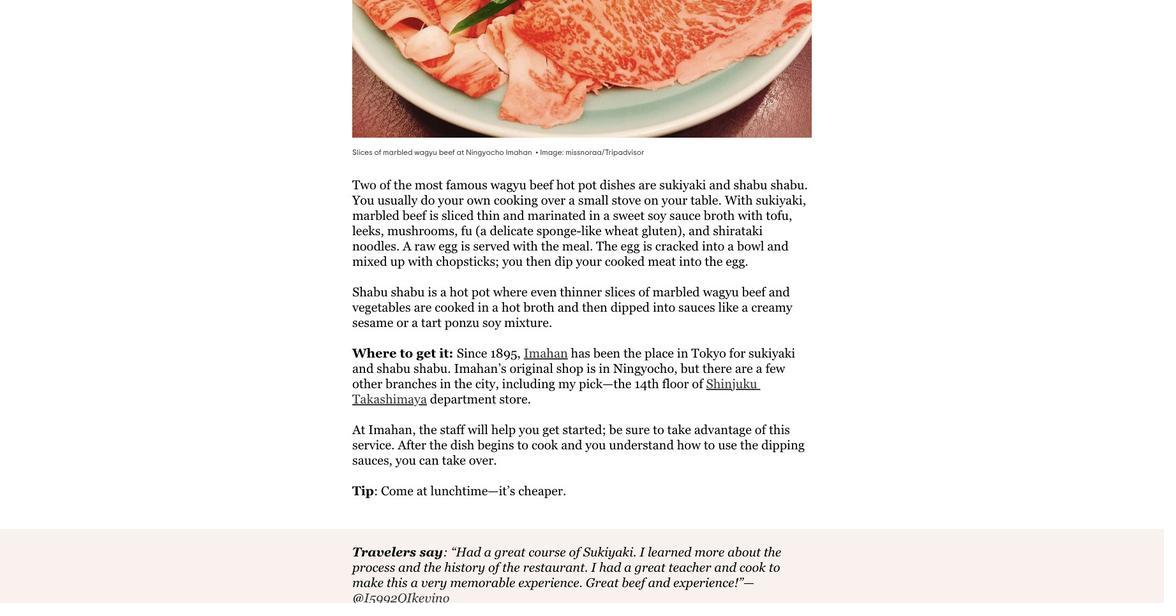 Task type: describe. For each thing, give the bounding box(es) containing it.
1 egg from the left
[[439, 239, 458, 253]]

experience.
[[519, 576, 583, 590]]

thinner
[[560, 285, 602, 299]]

a down where
[[492, 300, 499, 314]]

to inside : "had a great course of sukiyaki. i learned more about the process and the history of the restaurant. i had a great teacher and cook to make this a very memorable experience. great beef and experience!"— @
[[769, 561, 780, 575]]

imahan link
[[524, 346, 568, 360]]

of inside two of the most famous wagyu beef hot pot dishes are sukiyaki and shabu shabu. you usually do your own cooking over a small stove on your table. with sukiyaki, marbled beef is sliced thin and marinated in a sweet soy sauce broth with tofu, leeks, mushrooms, fu (a delicate sponge-like wheat gluten), and shirataki noodles. a raw egg is served with the meal. the egg is cracked into a bowl and mixed up with chopsticks; you then dip your cooked meat into the egg.
[[380, 178, 391, 192]]

1 vertical spatial great
[[635, 561, 666, 575]]

into inside shabu shabu is a hot pot where even thinner slices of marbled wagyu beef and vegetables are cooked in a hot broth and then dipped into sauces like a creamy sesame or a tart ponzu soy mixture.
[[653, 300, 676, 314]]

0 vertical spatial at
[[457, 148, 464, 156]]

the
[[596, 239, 618, 253]]

vegetables
[[352, 300, 411, 314]]

dish
[[451, 438, 475, 452]]

dishes
[[600, 178, 636, 192]]

of up restaurant.
[[569, 546, 580, 560]]

2 vertical spatial with
[[408, 254, 433, 268]]

and inside the at imahan, the staff will help you get started; be sure to take advantage of this service. after the dish begins to cook and you understand how to use the dipping sauces, you can take over.
[[561, 438, 583, 452]]

most
[[415, 178, 443, 192]]

where
[[352, 346, 397, 360]]

sauces,
[[352, 454, 393, 468]]

dipping
[[762, 438, 805, 452]]

the down say
[[424, 561, 441, 575]]

noodles.
[[352, 239, 400, 253]]

course
[[529, 546, 566, 560]]

shabu. inside two of the most famous wagyu beef hot pot dishes are sukiyaki and shabu shabu. you usually do your own cooking over a small stove on your table. with sukiyaki, marbled beef is sliced thin and marinated in a sweet soy sauce broth with tofu, leeks, mushrooms, fu (a delicate sponge-like wheat gluten), and shirataki noodles. a raw egg is served with the meal. the egg is cracked into a bowl and mixed up with chopsticks; you then dip your cooked meat into the egg.
[[771, 178, 808, 192]]

soy inside two of the most famous wagyu beef hot pot dishes are sukiyaki and shabu shabu. you usually do your own cooking over a small stove on your table. with sukiyaki, marbled beef is sliced thin and marinated in a sweet soy sauce broth with tofu, leeks, mushrooms, fu (a delicate sponge-like wheat gluten), and shirataki noodles. a raw egg is served with the meal. the egg is cracked into a bowl and mixed up with chopsticks; you then dip your cooked meat into the egg.
[[648, 208, 667, 223]]

memorable
[[450, 576, 515, 590]]

then inside shabu shabu is a hot pot where even thinner slices of marbled wagyu beef and vegetables are cooked in a hot broth and then dipped into sauces like a creamy sesame or a tart ponzu soy mixture.
[[582, 300, 608, 314]]

staff
[[440, 423, 465, 437]]

can
[[419, 454, 439, 468]]

creamy
[[752, 300, 793, 314]]

be
[[609, 423, 623, 437]]

0 vertical spatial i
[[640, 546, 645, 560]]

the left egg.
[[705, 254, 723, 268]]

a
[[403, 239, 411, 253]]

how
[[677, 438, 701, 452]]

gluten),
[[642, 224, 686, 238]]

0 horizontal spatial your
[[438, 193, 464, 207]]

and down travelers say
[[398, 561, 421, 575]]

@
[[352, 592, 364, 604]]

imahan,
[[368, 423, 416, 437]]

been
[[594, 346, 621, 360]]

dipped
[[611, 300, 650, 314]]

shabu. inside has been the place in tokyo for sukiyaki and shabu shabu. imahan's original shop is in ningyocho, but there are a few other branches in the city, including my pick—the 14th floor of
[[414, 362, 451, 376]]

where
[[493, 285, 528, 299]]

of up "memorable" at left bottom
[[488, 561, 499, 575]]

in up but
[[677, 346, 688, 360]]

the up department on the left bottom
[[454, 377, 472, 391]]

you right help
[[519, 423, 540, 437]]

fu
[[461, 224, 473, 238]]

a right had
[[624, 561, 632, 575]]

the up can
[[429, 438, 448, 452]]

is inside has been the place in tokyo for sukiyaki and shabu shabu. imahan's original shop is in ningyocho, but there are a few other branches in the city, including my pick—the 14th floor of
[[587, 362, 596, 376]]

two of the most famous wagyu beef hot pot dishes are sukiyaki and shabu shabu. you usually do your own cooking over a small stove on your table. with sukiyaki, marbled beef is sliced thin and marinated in a sweet soy sauce broth with tofu, leeks, mushrooms, fu (a delicate sponge-like wheat gluten), and shirataki noodles. a raw egg is served with the meal. the egg is cracked into a bowl and mixed up with chopsticks; you then dip your cooked meat into the egg.
[[352, 178, 811, 268]]

and up delicate
[[503, 208, 525, 223]]

cook inside : "had a great course of sukiyaki. i learned more about the process and the history of the restaurant. i had a great teacher and cook to make this a very memorable experience. great beef and experience!"— @
[[740, 561, 766, 575]]

sauces
[[679, 300, 715, 314]]

1 horizontal spatial take
[[667, 423, 691, 437]]

of inside the at imahan, the staff will help you get started; be sure to take advantage of this service. after the dish begins to cook and you understand how to use the dipping sauces, you can take over.
[[755, 423, 766, 437]]

shop
[[556, 362, 584, 376]]

0 vertical spatial with
[[738, 208, 763, 223]]

has
[[571, 346, 590, 360]]

leeks,
[[352, 224, 384, 238]]

tokyo
[[692, 346, 726, 360]]

own
[[467, 193, 491, 207]]

has been the place in tokyo for sukiyaki and shabu shabu. imahan's original shop is in ningyocho, but there are a few other branches in the city, including my pick—the 14th floor of
[[352, 346, 799, 391]]

tip
[[352, 484, 374, 498]]

soy inside shabu shabu is a hot pot where even thinner slices of marbled wagyu beef and vegetables are cooked in a hot broth and then dipped into sauces like a creamy sesame or a tart ponzu soy mixture.
[[483, 316, 501, 330]]

takashimaya
[[352, 392, 427, 406]]

and inside has been the place in tokyo for sukiyaki and shabu shabu. imahan's original shop is in ningyocho, but there are a few other branches in the city, including my pick—the 14th floor of
[[352, 362, 374, 376]]

learned
[[648, 546, 692, 560]]

a left creamy
[[742, 300, 748, 314]]

lunchtime—it's
[[431, 484, 515, 498]]

beef inside shabu shabu is a hot pot where even thinner slices of marbled wagyu beef and vegetables are cooked in a hot broth and then dipped into sauces like a creamy sesame or a tart ponzu soy mixture.
[[742, 285, 766, 299]]

usually
[[378, 193, 418, 207]]

you
[[352, 193, 374, 207]]

up
[[390, 254, 405, 268]]

meal.
[[562, 239, 593, 253]]

2 vertical spatial hot
[[502, 300, 520, 314]]

in inside two of the most famous wagyu beef hot pot dishes are sukiyaki and shabu shabu. you usually do your own cooking over a small stove on your table. with sukiyaki, marbled beef is sliced thin and marinated in a sweet soy sauce broth with tofu, leeks, mushrooms, fu (a delicate sponge-like wheat gluten), and shirataki noodles. a raw egg is served with the meal. the egg is cracked into a bowl and mixed up with chopsticks; you then dip your cooked meat into the egg.
[[589, 208, 601, 223]]

the up usually
[[394, 178, 412, 192]]

is inside shabu shabu is a hot pot where even thinner slices of marbled wagyu beef and vegetables are cooked in a hot broth and then dipped into sauces like a creamy sesame or a tart ponzu soy mixture.
[[428, 285, 437, 299]]

small
[[578, 193, 609, 207]]

branches
[[386, 377, 437, 391]]

beef up most
[[439, 148, 455, 156]]

(a
[[476, 224, 487, 238]]

1 vertical spatial into
[[679, 254, 702, 268]]

0 horizontal spatial at
[[417, 484, 428, 498]]

get inside the at imahan, the staff will help you get started; be sure to take advantage of this service. after the dish begins to cook and you understand how to use the dipping sauces, you can take over.
[[543, 423, 560, 437]]

stove
[[612, 193, 641, 207]]

tofu,
[[766, 208, 792, 223]]

0 vertical spatial marbled
[[383, 148, 413, 156]]

2 egg from the left
[[621, 239, 640, 253]]

and up creamy
[[769, 285, 790, 299]]

pot inside shabu shabu is a hot pot where even thinner slices of marbled wagyu beef and vegetables are cooked in a hot broth and then dipped into sauces like a creamy sesame or a tart ponzu soy mixture.
[[472, 285, 490, 299]]

beef up over
[[530, 178, 553, 192]]

the up ningyocho, at the right bottom of page
[[624, 346, 642, 360]]

at
[[352, 423, 365, 437]]

is down fu
[[461, 239, 470, 253]]

cooking
[[494, 193, 538, 207]]

where to get it: since 1895, imahan
[[352, 346, 568, 360]]

is up meat
[[643, 239, 652, 253]]

beef up mushrooms,
[[403, 208, 426, 223]]

sukiyaki.
[[583, 546, 637, 560]]

shabu shabu is a hot pot where even thinner slices of marbled wagyu beef and vegetables are cooked in a hot broth and then dipped into sauces like a creamy sesame or a tart ponzu soy mixture.
[[352, 285, 796, 330]]

cooked inside two of the most famous wagyu beef hot pot dishes are sukiyaki and shabu shabu. you usually do your own cooking over a small stove on your table. with sukiyaki, marbled beef is sliced thin and marinated in a sweet soy sauce broth with tofu, leeks, mushrooms, fu (a delicate sponge-like wheat gluten), and shirataki noodles. a raw egg is served with the meal. the egg is cracked into a bowl and mixed up with chopsticks; you then dip your cooked meat into the egg.
[[605, 254, 645, 268]]

you down started;
[[586, 438, 606, 452]]

in up department on the left bottom
[[440, 377, 451, 391]]

a up tart
[[440, 285, 447, 299]]

like inside two of the most famous wagyu beef hot pot dishes are sukiyaki and shabu shabu. you usually do your own cooking over a small stove on your table. with sukiyaki, marbled beef is sliced thin and marinated in a sweet soy sauce broth with tofu, leeks, mushrooms, fu (a delicate sponge-like wheat gluten), and shirataki noodles. a raw egg is served with the meal. the egg is cracked into a bowl and mixed up with chopsticks; you then dip your cooked meat into the egg.
[[581, 224, 602, 238]]

and right bowl
[[768, 239, 789, 253]]

about
[[728, 546, 761, 560]]

shirataki
[[713, 224, 763, 238]]

and up table.
[[709, 178, 731, 192]]

started;
[[563, 423, 606, 437]]

: inside : "had a great course of sukiyaki. i learned more about the process and the history of the restaurant. i had a great teacher and cook to make this a very memorable experience. great beef and experience!"— @
[[443, 546, 448, 560]]

0 horizontal spatial wagyu
[[414, 148, 437, 156]]

1895,
[[490, 346, 521, 360]]

and down learned
[[648, 576, 671, 590]]

shabu inside shabu shabu is a hot pot where even thinner slices of marbled wagyu beef and vegetables are cooked in a hot broth and then dipped into sauces like a creamy sesame or a tart ponzu soy mixture.
[[391, 285, 425, 299]]

are inside has been the place in tokyo for sukiyaki and shabu shabu. imahan's original shop is in ningyocho, but there are a few other branches in the city, including my pick—the 14th floor of
[[735, 362, 753, 376]]

mixed
[[352, 254, 387, 268]]

tart
[[421, 316, 442, 330]]

meat
[[648, 254, 676, 268]]

at imahan, the staff will help you get started; be sure to take advantage of this service. after the dish begins to cook and you understand how to use the dipping sauces, you can take over.
[[352, 423, 808, 468]]

the right use
[[740, 438, 758, 452]]

over.
[[469, 454, 497, 468]]

do
[[421, 193, 435, 207]]

1 vertical spatial hot
[[450, 285, 469, 299]]

sponge-
[[537, 224, 581, 238]]

famous
[[446, 178, 488, 192]]

a right over
[[569, 193, 575, 207]]

wheat
[[605, 224, 639, 238]]

a right "had
[[484, 546, 492, 560]]

over
[[541, 193, 566, 207]]

1 horizontal spatial with
[[513, 239, 538, 253]]

travelers say
[[352, 546, 443, 560]]

slices of marbled wagyu beef at ningyocho imahan image: missnoraa/tripadvisor
[[352, 148, 644, 156]]

on
[[644, 193, 659, 207]]

broth inside shabu shabu is a hot pot where even thinner slices of marbled wagyu beef and vegetables are cooked in a hot broth and then dipped into sauces like a creamy sesame or a tart ponzu soy mixture.
[[524, 300, 555, 314]]

then inside two of the most famous wagyu beef hot pot dishes are sukiyaki and shabu shabu. you usually do your own cooking over a small stove on your table. with sukiyaki, marbled beef is sliced thin and marinated in a sweet soy sauce broth with tofu, leeks, mushrooms, fu (a delicate sponge-like wheat gluten), and shirataki noodles. a raw egg is served with the meal. the egg is cracked into a bowl and mixed up with chopsticks; you then dip your cooked meat into the egg.
[[526, 254, 552, 268]]

sauce
[[670, 208, 701, 223]]

original
[[510, 362, 553, 376]]

understand
[[609, 438, 674, 452]]

place
[[645, 346, 674, 360]]

image:
[[540, 148, 564, 156]]

travelers
[[352, 546, 416, 560]]

and up experience!"—
[[714, 561, 737, 575]]



Task type: locate. For each thing, give the bounding box(es) containing it.
1 vertical spatial shabu.
[[414, 362, 451, 376]]

imahan's
[[454, 362, 507, 376]]

more
[[695, 546, 725, 560]]

0 horizontal spatial :
[[374, 484, 378, 498]]

shabu. down it:
[[414, 362, 451, 376]]

2 horizontal spatial are
[[735, 362, 753, 376]]

is up tart
[[428, 285, 437, 299]]

hot up ponzu
[[450, 285, 469, 299]]

1 vertical spatial wagyu
[[491, 178, 527, 192]]

hot down where
[[502, 300, 520, 314]]

a left few
[[756, 362, 763, 376]]

broth down the "even"
[[524, 300, 555, 314]]

sliced
[[442, 208, 474, 223]]

are up tart
[[414, 300, 432, 314]]

0 horizontal spatial hot
[[450, 285, 469, 299]]

other
[[352, 377, 383, 391]]

0 vertical spatial :
[[374, 484, 378, 498]]

1 vertical spatial pot
[[472, 285, 490, 299]]

0 horizontal spatial shabu.
[[414, 362, 451, 376]]

delicate
[[490, 224, 534, 238]]

a down small
[[604, 208, 610, 223]]

0 vertical spatial take
[[667, 423, 691, 437]]

1 horizontal spatial then
[[582, 300, 608, 314]]

0 vertical spatial cooked
[[605, 254, 645, 268]]

shabu inside has been the place in tokyo for sukiyaki and shabu shabu. imahan's original shop is in ningyocho, but there are a few other branches in the city, including my pick—the 14th floor of
[[377, 362, 411, 376]]

imahan left the image:
[[506, 148, 532, 156]]

your
[[438, 193, 464, 207], [662, 193, 688, 207], [576, 254, 602, 268]]

1 horizontal spatial wagyu
[[491, 178, 527, 192]]

you down served
[[502, 254, 523, 268]]

0 vertical spatial pot
[[578, 178, 597, 192]]

0 horizontal spatial are
[[414, 300, 432, 314]]

shinjuku takashimaya link
[[352, 377, 761, 406]]

sesame
[[352, 316, 393, 330]]

with down 'with'
[[738, 208, 763, 223]]

1 horizontal spatial at
[[457, 148, 464, 156]]

1 vertical spatial at
[[417, 484, 428, 498]]

1 horizontal spatial broth
[[704, 208, 735, 223]]

beef up creamy
[[742, 285, 766, 299]]

wagyu up sauces
[[703, 285, 739, 299]]

0 horizontal spatial cook
[[532, 438, 558, 452]]

1 vertical spatial imahan
[[524, 346, 568, 360]]

at right the come
[[417, 484, 428, 498]]

cooked
[[605, 254, 645, 268], [435, 300, 475, 314]]

of up usually
[[380, 178, 391, 192]]

: left the come
[[374, 484, 378, 498]]

1 horizontal spatial are
[[639, 178, 657, 192]]

great
[[495, 546, 526, 560], [635, 561, 666, 575]]

this inside the at imahan, the staff will help you get started; be sure to take advantage of this service. after the dish begins to cook and you understand how to use the dipping sauces, you can take over.
[[769, 423, 790, 437]]

even
[[531, 285, 557, 299]]

0 vertical spatial hot
[[556, 178, 575, 192]]

cook down about
[[740, 561, 766, 575]]

including
[[502, 377, 555, 391]]

shinjuku takashimaya
[[352, 377, 761, 406]]

egg.
[[726, 254, 749, 268]]

cheaper.
[[519, 484, 567, 498]]

your up sauce
[[662, 193, 688, 207]]

1 vertical spatial are
[[414, 300, 432, 314]]

0 horizontal spatial sukiyaki
[[660, 178, 706, 192]]

0 horizontal spatial like
[[581, 224, 602, 238]]

then
[[526, 254, 552, 268], [582, 300, 608, 314]]

1 vertical spatial with
[[513, 239, 538, 253]]

very
[[421, 576, 447, 590]]

since
[[457, 346, 487, 360]]

like right sauces
[[719, 300, 739, 314]]

like
[[581, 224, 602, 238], [719, 300, 739, 314]]

sukiyaki inside two of the most famous wagyu beef hot pot dishes are sukiyaki and shabu shabu. you usually do your own cooking over a small stove on your table. with sukiyaki, marbled beef is sliced thin and marinated in a sweet soy sauce broth with tofu, leeks, mushrooms, fu (a delicate sponge-like wheat gluten), and shirataki noodles. a raw egg is served with the meal. the egg is cracked into a bowl and mixed up with chopsticks; you then dip your cooked meat into the egg.
[[660, 178, 706, 192]]

are inside two of the most famous wagyu beef hot pot dishes are sukiyaki and shabu shabu. you usually do your own cooking over a small stove on your table. with sukiyaki, marbled beef is sliced thin and marinated in a sweet soy sauce broth with tofu, leeks, mushrooms, fu (a delicate sponge-like wheat gluten), and shirataki noodles. a raw egg is served with the meal. the egg is cracked into a bowl and mixed up with chopsticks; you then dip your cooked meat into the egg.
[[639, 178, 657, 192]]

pot left where
[[472, 285, 490, 299]]

1 horizontal spatial :
[[443, 546, 448, 560]]

0 vertical spatial like
[[581, 224, 602, 238]]

my
[[558, 377, 576, 391]]

and up other
[[352, 362, 374, 376]]

sure
[[626, 423, 650, 437]]

this down process
[[387, 576, 408, 590]]

1 vertical spatial :
[[443, 546, 448, 560]]

the up "memorable" at left bottom
[[502, 561, 520, 575]]

1 vertical spatial i
[[591, 561, 596, 575]]

advantage
[[694, 423, 752, 437]]

a place with pieces of raw marbled wagyu beef image
[[352, 0, 812, 138]]

0 vertical spatial broth
[[704, 208, 735, 223]]

1 vertical spatial like
[[719, 300, 739, 314]]

shinjuku
[[706, 377, 758, 391]]

thin
[[477, 208, 500, 223]]

are up "on"
[[639, 178, 657, 192]]

egg right raw
[[439, 239, 458, 253]]

0 vertical spatial get
[[416, 346, 436, 360]]

1 vertical spatial get
[[543, 423, 560, 437]]

department
[[430, 392, 496, 406]]

2 horizontal spatial wagyu
[[703, 285, 739, 299]]

with down delicate
[[513, 239, 538, 253]]

is down has
[[587, 362, 596, 376]]

sukiyaki up few
[[749, 346, 796, 360]]

2 vertical spatial marbled
[[653, 285, 700, 299]]

0 vertical spatial imahan
[[506, 148, 532, 156]]

of inside has been the place in tokyo for sukiyaki and shabu shabu. imahan's original shop is in ningyocho, but there are a few other branches in the city, including my pick—the 14th floor of
[[692, 377, 703, 391]]

the down the sponge-
[[541, 239, 559, 253]]

0 horizontal spatial with
[[408, 254, 433, 268]]

0 horizontal spatial get
[[416, 346, 436, 360]]

marbled inside shabu shabu is a hot pot where even thinner slices of marbled wagyu beef and vegetables are cooked in a hot broth and then dipped into sauces like a creamy sesame or a tart ponzu soy mixture.
[[653, 285, 700, 299]]

wagyu inside two of the most famous wagyu beef hot pot dishes are sukiyaki and shabu shabu. you usually do your own cooking over a small stove on your table. with sukiyaki, marbled beef is sliced thin and marinated in a sweet soy sauce broth with tofu, leeks, mushrooms, fu (a delicate sponge-like wheat gluten), and shirataki noodles. a raw egg is served with the meal. the egg is cracked into a bowl and mixed up with chopsticks; you then dip your cooked meat into the egg.
[[491, 178, 527, 192]]

2 horizontal spatial with
[[738, 208, 763, 223]]

1 horizontal spatial sukiyaki
[[749, 346, 796, 360]]

two
[[352, 178, 377, 192]]

cooked up ponzu
[[435, 300, 475, 314]]

get left started;
[[543, 423, 560, 437]]

beef
[[439, 148, 455, 156], [530, 178, 553, 192], [403, 208, 426, 223], [742, 285, 766, 299], [622, 576, 645, 590]]

2 horizontal spatial hot
[[556, 178, 575, 192]]

store.
[[499, 392, 531, 406]]

restaurant.
[[523, 561, 588, 575]]

you inside two of the most famous wagyu beef hot pot dishes are sukiyaki and shabu shabu. you usually do your own cooking over a small stove on your table. with sukiyaki, marbled beef is sliced thin and marinated in a sweet soy sauce broth with tofu, leeks, mushrooms, fu (a delicate sponge-like wheat gluten), and shirataki noodles. a raw egg is served with the meal. the egg is cracked into a bowl and mixed up with chopsticks; you then dip your cooked meat into the egg.
[[502, 254, 523, 268]]

of inside shabu shabu is a hot pot where even thinner slices of marbled wagyu beef and vegetables are cooked in a hot broth and then dipped into sauces like a creamy sesame or a tart ponzu soy mixture.
[[639, 285, 650, 299]]

shabu.
[[771, 178, 808, 192], [414, 362, 451, 376]]

1 horizontal spatial cook
[[740, 561, 766, 575]]

missnoraa/tripadvisor
[[566, 148, 644, 156]]

wagyu inside shabu shabu is a hot pot where even thinner slices of marbled wagyu beef and vegetables are cooked in a hot broth and then dipped into sauces like a creamy sesame or a tart ponzu soy mixture.
[[703, 285, 739, 299]]

i left had
[[591, 561, 596, 575]]

0 vertical spatial cook
[[532, 438, 558, 452]]

and down thinner
[[558, 300, 579, 314]]

of up dipping
[[755, 423, 766, 437]]

get left it:
[[416, 346, 436, 360]]

slices
[[352, 148, 373, 156]]

like inside shabu shabu is a hot pot where even thinner slices of marbled wagyu beef and vegetables are cooked in a hot broth and then dipped into sauces like a creamy sesame or a tart ponzu soy mixture.
[[719, 300, 739, 314]]

are inside shabu shabu is a hot pot where even thinner slices of marbled wagyu beef and vegetables are cooked in a hot broth and then dipped into sauces like a creamy sesame or a tart ponzu soy mixture.
[[414, 300, 432, 314]]

take up how
[[667, 423, 691, 437]]

a
[[569, 193, 575, 207], [604, 208, 610, 223], [728, 239, 734, 253], [440, 285, 447, 299], [492, 300, 499, 314], [742, 300, 748, 314], [412, 316, 418, 330], [756, 362, 763, 376], [484, 546, 492, 560], [624, 561, 632, 575], [411, 576, 418, 590]]

1 vertical spatial sukiyaki
[[749, 346, 796, 360]]

0 horizontal spatial pot
[[472, 285, 490, 299]]

cook up 'cheaper.' in the left bottom of the page
[[532, 438, 558, 452]]

shabu inside two of the most famous wagyu beef hot pot dishes are sukiyaki and shabu shabu. you usually do your own cooking over a small stove on your table. with sukiyaki, marbled beef is sliced thin and marinated in a sweet soy sauce broth with tofu, leeks, mushrooms, fu (a delicate sponge-like wheat gluten), and shirataki noodles. a raw egg is served with the meal. the egg is cracked into a bowl and mixed up with chopsticks; you then dip your cooked meat into the egg.
[[734, 178, 768, 192]]

like up meal.
[[581, 224, 602, 238]]

: left "had
[[443, 546, 448, 560]]

0 vertical spatial shabu
[[734, 178, 768, 192]]

soy down "on"
[[648, 208, 667, 223]]

cook inside the at imahan, the staff will help you get started; be sure to take advantage of this service. after the dish begins to cook and you understand how to use the dipping sauces, you can take over.
[[532, 438, 558, 452]]

1 horizontal spatial your
[[576, 254, 602, 268]]

0 vertical spatial into
[[702, 239, 725, 253]]

this inside : "had a great course of sukiyaki. i learned more about the process and the history of the restaurant. i had a great teacher and cook to make this a very memorable experience. great beef and experience!"— @
[[387, 576, 408, 590]]

pot up small
[[578, 178, 597, 192]]

into left sauces
[[653, 300, 676, 314]]

1 vertical spatial take
[[442, 454, 466, 468]]

0 vertical spatial then
[[526, 254, 552, 268]]

shabu up vegetables
[[391, 285, 425, 299]]

0 horizontal spatial take
[[442, 454, 466, 468]]

sukiyaki,
[[756, 193, 806, 207]]

0 vertical spatial soy
[[648, 208, 667, 223]]

few
[[766, 362, 785, 376]]

say
[[420, 546, 443, 560]]

cooked down the the
[[605, 254, 645, 268]]

marbled up sauces
[[653, 285, 700, 299]]

cooked inside shabu shabu is a hot pot where even thinner slices of marbled wagyu beef and vegetables are cooked in a hot broth and then dipped into sauces like a creamy sesame or a tart ponzu soy mixture.
[[435, 300, 475, 314]]

and down sauce
[[689, 224, 710, 238]]

or
[[397, 316, 409, 330]]

slices
[[605, 285, 636, 299]]

0 horizontal spatial soy
[[483, 316, 501, 330]]

the up after
[[419, 423, 437, 437]]

is down "do"
[[429, 208, 439, 223]]

1 vertical spatial then
[[582, 300, 608, 314]]

"had
[[451, 546, 481, 560]]

0 vertical spatial sukiyaki
[[660, 178, 706, 192]]

1 horizontal spatial this
[[769, 423, 790, 437]]

0 vertical spatial are
[[639, 178, 657, 192]]

into down "cracked"
[[679, 254, 702, 268]]

0 horizontal spatial great
[[495, 546, 526, 560]]

1 horizontal spatial soy
[[648, 208, 667, 223]]

1 horizontal spatial i
[[640, 546, 645, 560]]

a up egg.
[[728, 239, 734, 253]]

department store.
[[427, 392, 531, 406]]

1 vertical spatial cook
[[740, 561, 766, 575]]

for
[[729, 346, 746, 360]]

mushrooms,
[[387, 224, 458, 238]]

great down learned
[[635, 561, 666, 575]]

cracked
[[655, 239, 699, 253]]

marbled up leeks,
[[352, 208, 400, 223]]

2 vertical spatial are
[[735, 362, 753, 376]]

0 horizontal spatial broth
[[524, 300, 555, 314]]

the
[[394, 178, 412, 192], [541, 239, 559, 253], [705, 254, 723, 268], [624, 346, 642, 360], [454, 377, 472, 391], [419, 423, 437, 437], [429, 438, 448, 452], [740, 438, 758, 452], [764, 546, 782, 560], [424, 561, 441, 575], [502, 561, 520, 575]]

0 horizontal spatial i
[[591, 561, 596, 575]]

shabu
[[352, 285, 388, 299]]

a left 'very'
[[411, 576, 418, 590]]

a right the or
[[412, 316, 418, 330]]

2 horizontal spatial your
[[662, 193, 688, 207]]

hot inside two of the most famous wagyu beef hot pot dishes are sukiyaki and shabu shabu. you usually do your own cooking over a small stove on your table. with sukiyaki, marbled beef is sliced thin and marinated in a sweet soy sauce broth with tofu, leeks, mushrooms, fu (a delicate sponge-like wheat gluten), and shirataki noodles. a raw egg is served with the meal. the egg is cracked into a bowl and mixed up with chopsticks; you then dip your cooked meat into the egg.
[[556, 178, 575, 192]]

1 vertical spatial shabu
[[391, 285, 425, 299]]

and
[[709, 178, 731, 192], [503, 208, 525, 223], [689, 224, 710, 238], [768, 239, 789, 253], [769, 285, 790, 299], [558, 300, 579, 314], [352, 362, 374, 376], [561, 438, 583, 452], [398, 561, 421, 575], [714, 561, 737, 575], [648, 576, 671, 590]]

1 horizontal spatial get
[[543, 423, 560, 437]]

table.
[[691, 193, 722, 207]]

wagyu
[[414, 148, 437, 156], [491, 178, 527, 192], [703, 285, 739, 299]]

0 horizontal spatial then
[[526, 254, 552, 268]]

i left learned
[[640, 546, 645, 560]]

0 vertical spatial great
[[495, 546, 526, 560]]

1 horizontal spatial like
[[719, 300, 739, 314]]

great left course
[[495, 546, 526, 560]]

1 horizontal spatial egg
[[621, 239, 640, 253]]

begins
[[478, 438, 514, 452]]

14th
[[635, 377, 659, 391]]

into down shirataki
[[702, 239, 725, 253]]

1 vertical spatial soy
[[483, 316, 501, 330]]

broth down table.
[[704, 208, 735, 223]]

will
[[468, 423, 488, 437]]

at left ningyocho
[[457, 148, 464, 156]]

in down small
[[589, 208, 601, 223]]

of up dipped
[[639, 285, 650, 299]]

are down the for
[[735, 362, 753, 376]]

marbled inside two of the most famous wagyu beef hot pot dishes are sukiyaki and shabu shabu. you usually do your own cooking over a small stove on your table. with sukiyaki, marbled beef is sliced thin and marinated in a sweet soy sauce broth with tofu, leeks, mushrooms, fu (a delicate sponge-like wheat gluten), and shirataki noodles. a raw egg is served with the meal. the egg is cracked into a bowl and mixed up with chopsticks; you then dip your cooked meat into the egg.
[[352, 208, 400, 223]]

the right about
[[764, 546, 782, 560]]

in up ponzu
[[478, 300, 489, 314]]

your up sliced
[[438, 193, 464, 207]]

use
[[718, 438, 737, 452]]

this up dipping
[[769, 423, 790, 437]]

history
[[444, 561, 485, 575]]

pot inside two of the most famous wagyu beef hot pot dishes are sukiyaki and shabu shabu. you usually do your own cooking over a small stove on your table. with sukiyaki, marbled beef is sliced thin and marinated in a sweet soy sauce broth with tofu, leeks, mushrooms, fu (a delicate sponge-like wheat gluten), and shirataki noodles. a raw egg is served with the meal. the egg is cracked into a bowl and mixed up with chopsticks; you then dip your cooked meat into the egg.
[[578, 178, 597, 192]]

1 horizontal spatial shabu.
[[771, 178, 808, 192]]

imahan up original
[[524, 346, 568, 360]]

great
[[586, 576, 619, 590]]

0 vertical spatial this
[[769, 423, 790, 437]]

then down thinner
[[582, 300, 608, 314]]

shabu
[[734, 178, 768, 192], [391, 285, 425, 299], [377, 362, 411, 376]]

shabu. up sukiyaki,
[[771, 178, 808, 192]]

at
[[457, 148, 464, 156], [417, 484, 428, 498]]

1 vertical spatial cooked
[[435, 300, 475, 314]]

of right slices
[[374, 148, 381, 156]]

1 horizontal spatial pot
[[578, 178, 597, 192]]

0 horizontal spatial egg
[[439, 239, 458, 253]]

ponzu
[[445, 316, 480, 330]]

sukiyaki inside has been the place in tokyo for sukiyaki and shabu shabu. imahan's original shop is in ningyocho, but there are a few other branches in the city, including my pick—the 14th floor of
[[749, 346, 796, 360]]

take down dish
[[442, 454, 466, 468]]

i
[[640, 546, 645, 560], [591, 561, 596, 575]]

come
[[381, 484, 414, 498]]

mixture.
[[504, 316, 552, 330]]

0 horizontal spatial cooked
[[435, 300, 475, 314]]

: "had a great course of sukiyaki. i learned more about the process and the history of the restaurant. i had a great teacher and cook to make this a very memorable experience. great beef and experience!"— @
[[352, 546, 785, 604]]

city,
[[475, 377, 499, 391]]

1 vertical spatial marbled
[[352, 208, 400, 223]]

sukiyaki up table.
[[660, 178, 706, 192]]

beef inside : "had a great course of sukiyaki. i learned more about the process and the history of the restaurant. i had a great teacher and cook to make this a very memorable experience. great beef and experience!"— @
[[622, 576, 645, 590]]

in up pick—the
[[599, 362, 610, 376]]

2 vertical spatial wagyu
[[703, 285, 739, 299]]

had
[[599, 561, 621, 575]]

:
[[374, 484, 378, 498], [443, 546, 448, 560]]

0 vertical spatial shabu.
[[771, 178, 808, 192]]

2 vertical spatial into
[[653, 300, 676, 314]]

marbled right slices
[[383, 148, 413, 156]]

0 horizontal spatial this
[[387, 576, 408, 590]]

egg down the wheat
[[621, 239, 640, 253]]

1 horizontal spatial cooked
[[605, 254, 645, 268]]

floor
[[662, 377, 689, 391]]

broth inside two of the most famous wagyu beef hot pot dishes are sukiyaki and shabu shabu. you usually do your own cooking over a small stove on your table. with sukiyaki, marbled beef is sliced thin and marinated in a sweet soy sauce broth with tofu, leeks, mushrooms, fu (a delicate sponge-like wheat gluten), and shirataki noodles. a raw egg is served with the meal. the egg is cracked into a bowl and mixed up with chopsticks; you then dip your cooked meat into the egg.
[[704, 208, 735, 223]]

process
[[352, 561, 395, 575]]

make
[[352, 576, 384, 590]]

you down after
[[396, 454, 416, 468]]

1 horizontal spatial hot
[[502, 300, 520, 314]]

served
[[473, 239, 510, 253]]

a inside has been the place in tokyo for sukiyaki and shabu shabu. imahan's original shop is in ningyocho, but there are a few other branches in the city, including my pick—the 14th floor of
[[756, 362, 763, 376]]

wagyu up cooking
[[491, 178, 527, 192]]

marinated
[[528, 208, 586, 223]]

1 vertical spatial broth
[[524, 300, 555, 314]]

cook
[[532, 438, 558, 452], [740, 561, 766, 575]]

chopsticks;
[[436, 254, 499, 268]]

experience!"—
[[674, 576, 755, 590]]

bowl
[[737, 239, 764, 253]]

to
[[400, 346, 413, 360], [653, 423, 664, 437], [517, 438, 529, 452], [704, 438, 715, 452], [769, 561, 780, 575]]

with
[[725, 193, 753, 207]]

in inside shabu shabu is a hot pot where even thinner slices of marbled wagyu beef and vegetables are cooked in a hot broth and then dipped into sauces like a creamy sesame or a tart ponzu soy mixture.
[[478, 300, 489, 314]]



Task type: vqa. For each thing, say whether or not it's contained in the screenshot.
Discover in the top of the page
no



